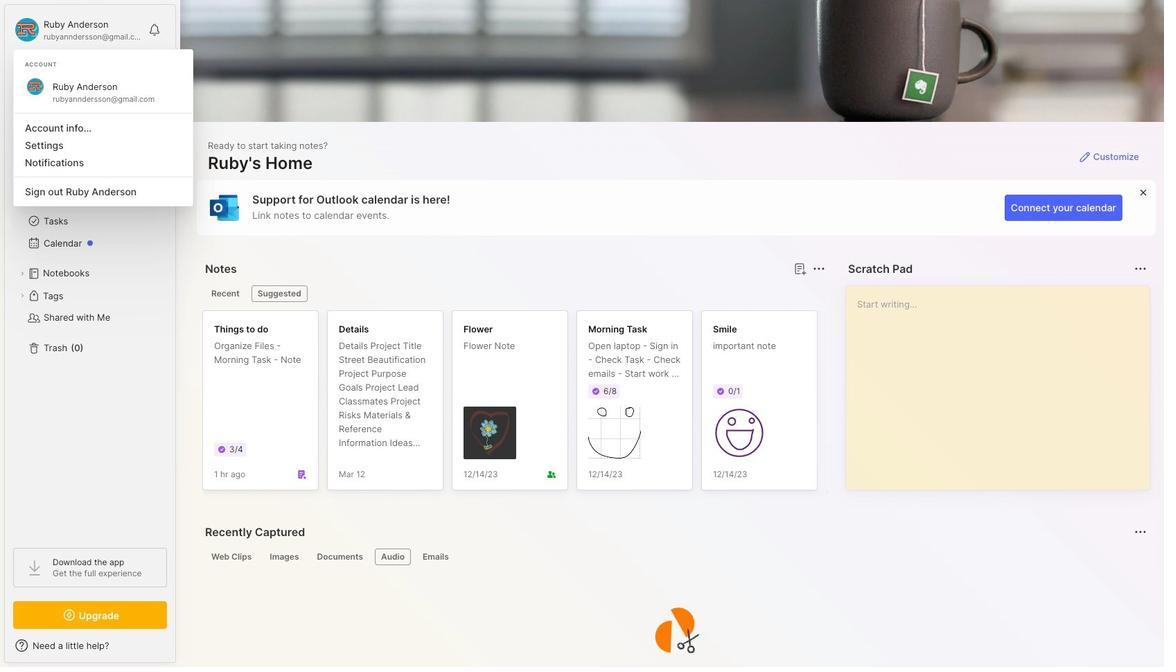 Task type: vqa. For each thing, say whether or not it's contained in the screenshot.
Account field
yes



Task type: locate. For each thing, give the bounding box(es) containing it.
1 tab list from the top
[[205, 286, 824, 302]]

2 horizontal spatial thumbnail image
[[713, 407, 766, 460]]

3 thumbnail image from the left
[[713, 407, 766, 460]]

1 horizontal spatial thumbnail image
[[589, 407, 641, 460]]

0 horizontal spatial thumbnail image
[[464, 407, 517, 460]]

2 thumbnail image from the left
[[589, 407, 641, 460]]

thumbnail image
[[464, 407, 517, 460], [589, 407, 641, 460], [713, 407, 766, 460]]

dropdown list menu
[[14, 107, 193, 200]]

row group
[[202, 311, 1076, 499]]

tab
[[205, 286, 246, 302], [251, 286, 308, 302], [205, 549, 258, 566], [264, 549, 305, 566], [311, 549, 370, 566], [375, 549, 411, 566], [417, 549, 455, 566]]

Start writing… text field
[[858, 286, 1149, 479]]

tab list
[[205, 286, 824, 302], [205, 549, 1145, 566]]

tree
[[5, 135, 175, 536]]

Search text field
[[38, 71, 155, 84]]

main element
[[0, 0, 180, 668]]

2 tab list from the top
[[205, 549, 1145, 566]]

None search field
[[38, 69, 155, 85]]

expand notebooks image
[[18, 270, 26, 278]]

WHAT'S NEW field
[[5, 635, 175, 657]]

1 vertical spatial tab list
[[205, 549, 1145, 566]]

0 vertical spatial tab list
[[205, 286, 824, 302]]



Task type: describe. For each thing, give the bounding box(es) containing it.
none search field inside main element
[[38, 69, 155, 85]]

More actions field
[[810, 259, 829, 279]]

1 thumbnail image from the left
[[464, 407, 517, 460]]

Account field
[[13, 16, 141, 44]]

expand tags image
[[18, 292, 26, 300]]

click to collapse image
[[175, 642, 185, 659]]

tree inside main element
[[5, 135, 175, 536]]

more actions image
[[811, 261, 828, 277]]



